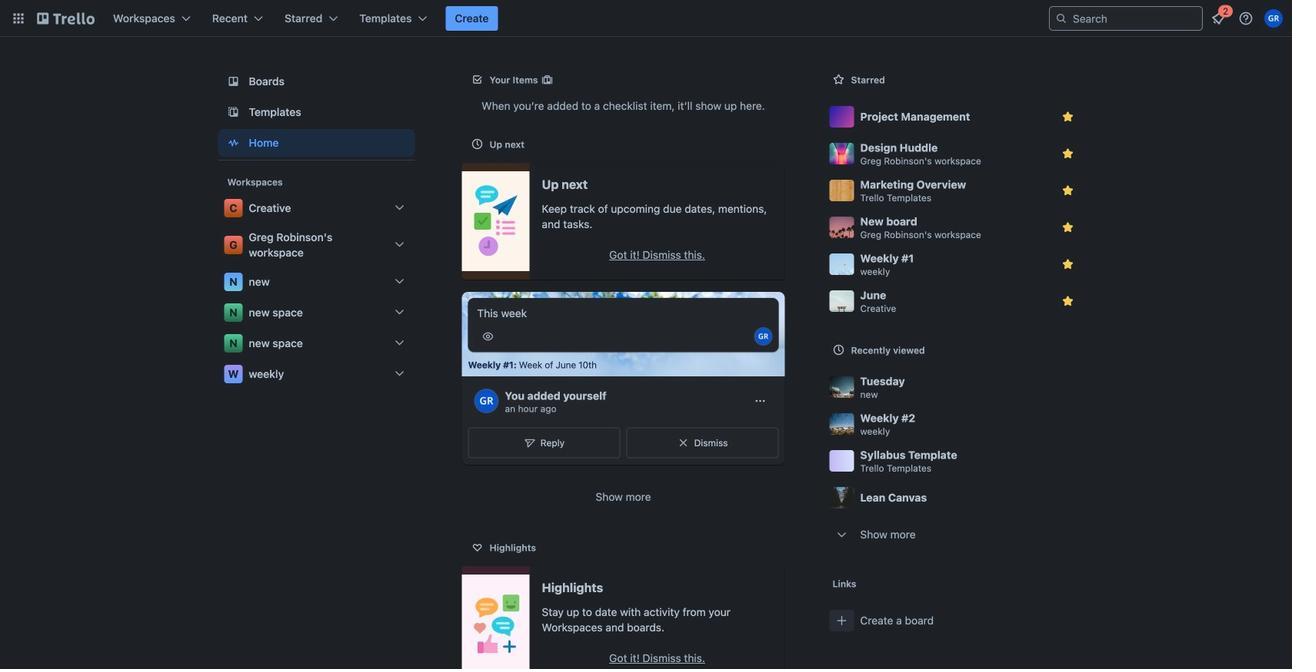 Task type: describe. For each thing, give the bounding box(es) containing it.
click to star weekly #1. it will show up at the top of your boards list. image
[[1060, 257, 1076, 272]]

click to star design huddle. it will show up at the top of your boards list. image
[[1060, 146, 1076, 162]]

board image
[[224, 72, 243, 91]]

back to home image
[[37, 6, 95, 31]]

search image
[[1055, 12, 1068, 25]]

2 notifications image
[[1209, 9, 1228, 28]]

template board image
[[224, 103, 243, 122]]



Task type: vqa. For each thing, say whether or not it's contained in the screenshot.
the bottommost Create from template… image
no



Task type: locate. For each thing, give the bounding box(es) containing it.
click to star project management. it will show up at the top of your boards list. image
[[1060, 109, 1076, 125]]

Search field
[[1068, 8, 1202, 29]]

click to star marketing overview. it will show up at the top of your boards list. image
[[1060, 183, 1076, 198]]

open information menu image
[[1238, 11, 1254, 26]]

click to star new board. it will show up at the top of your boards list. image
[[1060, 220, 1076, 235]]

home image
[[224, 134, 243, 152]]

greg robinson (gregrobinson96) image
[[1265, 9, 1283, 28]]

primary element
[[0, 0, 1292, 37]]

click to star june. it will show up at the top of your boards list. image
[[1060, 294, 1076, 309]]



